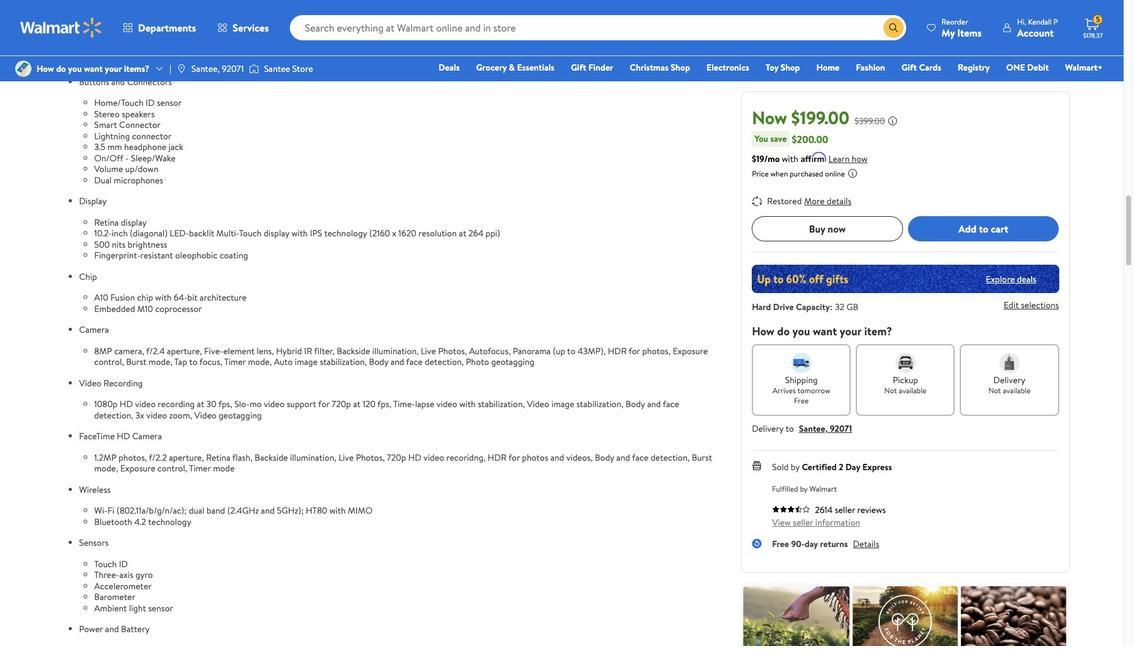 Task type: vqa. For each thing, say whether or not it's contained in the screenshot.
3XL button
no



Task type: describe. For each thing, give the bounding box(es) containing it.
f/2.4
[[146, 345, 165, 357]]

hd for 1080p
[[120, 398, 133, 411]]

3.5478 stars out of 5, based on 2614 seller reviews element
[[773, 506, 811, 513]]

intent image for shipping image
[[792, 353, 812, 373]]

live inside 8mp camera, f/2.4 aperture, five-element lens, hybrid ir filter, backside illumination, live photos, autofocus, panorama (up to 43mp), hdr for photos, exposure control, burst mode, tap to focus, timer mode, auto image stabilization, body and face detection, photo geotagging
[[421, 345, 436, 357]]

gift finder link
[[566, 61, 620, 74]]

information
[[816, 517, 861, 529]]

grocery & essentials
[[476, 61, 555, 74]]

stereo
[[94, 108, 120, 120]]

walmart+
[[1066, 61, 1104, 74]]

video right lapse
[[437, 398, 458, 411]]

reorder
[[942, 16, 969, 27]]

home/touch
[[94, 96, 144, 109]]

inch
[[112, 227, 128, 240]]

720p inside 1.2mp photos, f/2.2 aperture, retina flash, backside illumination, live photos, 720p hd video recoridng, hdr for photos and videos, body and face detection, burst mode, exposure control, timer mode
[[387, 451, 406, 464]]

$399.00
[[855, 115, 886, 127]]

tap
[[174, 356, 187, 368]]

m10
[[137, 302, 153, 315]]

microphones
[[114, 174, 163, 186]]

size
[[79, 0, 94, 13]]

one debit
[[1007, 61, 1050, 74]]

0 horizontal spatial video
[[79, 377, 101, 389]]

2 horizontal spatial video
[[527, 398, 550, 411]]

video inside 1.2mp photos, f/2.2 aperture, retina flash, backside illumination, live photos, 720p hd video recoridng, hdr for photos and videos, body and face detection, burst mode, exposure control, timer mode
[[424, 451, 445, 464]]

2
[[839, 461, 844, 474]]

in left (7.5
[[141, 43, 148, 56]]

timer inside 1.2mp photos, f/2.2 aperture, retina flash, backside illumination, live photos, 720p hd video recoridng, hdr for photos and videos, body and face detection, burst mode, exposure control, timer mode
[[189, 462, 211, 475]]

smart
[[94, 119, 117, 131]]

hdr inside 8mp camera, f/2.4 aperture, five-element lens, hybrid ir filter, backside illumination, live photos, autofocus, panorama (up to 43mp), hdr for photos, exposure control, burst mode, tap to focus, timer mode, auto image stabilization, body and face detection, photo geotagging
[[608, 345, 627, 357]]

element
[[223, 345, 255, 357]]

x
[[392, 227, 397, 240]]

deals
[[439, 61, 460, 74]]

0 horizontal spatial at
[[197, 398, 204, 411]]

0 horizontal spatial 92071
[[222, 62, 244, 75]]

1 fps, from the left
[[219, 398, 232, 411]]

one debit link
[[1001, 61, 1055, 74]]

affirm image
[[801, 152, 827, 162]]

how do you want your items?
[[37, 62, 149, 75]]

one
[[1007, 61, 1026, 74]]

oleophobic
[[175, 249, 218, 262]]

Walmart Site-Wide search field
[[290, 15, 907, 40]]

sensor inside 'home/touch id sensor stereo speakers smart connector lightning connector 3.5 mm headphone jack on/off - sleep/wake volume up/down dual microphones'
[[157, 96, 182, 109]]

mm) right (7.5
[[165, 43, 183, 56]]

8mp
[[94, 345, 112, 357]]

90-
[[792, 538, 805, 551]]

power and battery
[[79, 623, 150, 636]]

add to cart button
[[909, 216, 1060, 242]]

gift for gift finder
[[571, 61, 587, 74]]

sold by certified 2 day express
[[773, 461, 893, 474]]

axis
[[119, 569, 133, 581]]

fusion
[[110, 291, 135, 304]]

burst inside 1.2mp photos, f/2.2 aperture, retina flash, backside illumination, live photos, 720p hd video recoridng, hdr for photos and videos, body and face detection, burst mode, exposure control, timer mode
[[692, 451, 713, 464]]

chip a10 fusion chip with 64-bit architecture embedded m10 coprocessor
[[79, 270, 247, 315]]

live inside 1.2mp photos, f/2.2 aperture, retina flash, backside illumination, live photos, 720p hd video recoridng, hdr for photos and videos, body and face detection, burst mode, exposure control, timer mode
[[339, 451, 354, 464]]

(diagonal)
[[130, 227, 168, 240]]

2 horizontal spatial mode,
[[248, 356, 272, 368]]

and inside 8mp camera, f/2.4 aperture, five-element lens, hybrid ir filter, backside illumination, live photos, autofocus, panorama (up to 43mp), hdr for photos, exposure control, burst mode, tap to focus, timer mode, auto image stabilization, body and face detection, photo geotagging
[[391, 356, 405, 368]]

aperture, for tap
[[167, 345, 202, 357]]

express
[[863, 461, 893, 474]]

headphone
[[124, 141, 167, 153]]

you
[[755, 132, 769, 145]]

mo
[[250, 398, 262, 411]]

ppi)
[[486, 227, 501, 240]]

Search search field
[[290, 15, 907, 40]]

burst inside 8mp camera, f/2.4 aperture, five-element lens, hybrid ir filter, backside illumination, live photos, autofocus, panorama (up to 43mp), hdr for photos, exposure control, burst mode, tap to focus, timer mode, auto image stabilization, body and face detection, photo geotagging
[[126, 356, 147, 368]]

fingerprint-
[[94, 249, 140, 262]]

to right (up
[[568, 345, 576, 357]]

how
[[852, 153, 868, 165]]

g)
[[175, 54, 182, 67]]

illumination, inside 8mp camera, f/2.4 aperture, five-element lens, hybrid ir filter, backside illumination, live photos, autofocus, panorama (up to 43mp), hdr for photos, exposure control, burst mode, tap to focus, timer mode, auto image stabilization, body and face detection, photo geotagging
[[373, 345, 419, 357]]

0 vertical spatial camera
[[79, 324, 109, 336]]

accelerometer
[[94, 580, 152, 593]]

band
[[207, 505, 225, 517]]

0.29
[[123, 43, 139, 56]]

0 horizontal spatial display
[[121, 216, 147, 229]]

with up price when purchased online
[[783, 153, 799, 165]]

hd for facetime
[[117, 430, 130, 443]]

1 vertical spatial 92071
[[830, 423, 853, 435]]

technology inside wi-fi (802.11a/b/g/n/ac); dual band (2.4ghz and 5ghz); ht80 with mimo bluetooth 4.2 technology
[[148, 516, 191, 528]]

drive
[[774, 301, 794, 313]]

mm) right (250.6
[[173, 21, 191, 34]]

slo-
[[235, 398, 250, 411]]

1 horizontal spatial mode,
[[149, 356, 173, 368]]

wi-
[[94, 505, 108, 517]]

more
[[805, 195, 825, 207]]

500
[[94, 238, 110, 251]]

43mp),
[[578, 345, 606, 357]]

body inside 1.2mp photos, f/2.2 aperture, retina flash, backside illumination, live photos, 720p hd video recoridng, hdr for photos and videos, body and face detection, burst mode, exposure control, timer mode
[[595, 451, 615, 464]]

save
[[771, 132, 787, 145]]

1 horizontal spatial video
[[194, 409, 217, 422]]

control, inside 1.2mp photos, f/2.2 aperture, retina flash, backside illumination, live photos, 720p hd video recoridng, hdr for photos and videos, body and face detection, burst mode, exposure control, timer mode
[[158, 462, 187, 475]]

shipping
[[786, 374, 818, 387]]

width:
[[94, 32, 119, 45]]

1 horizontal spatial display
[[264, 227, 290, 240]]

nits
[[112, 238, 126, 251]]

1 horizontal spatial camera
[[132, 430, 162, 443]]

sensor inside touch id three-axis gyro accelerometer barometer ambient light sensor
[[148, 602, 173, 615]]

focus,
[[200, 356, 222, 368]]

reviews
[[858, 504, 887, 517]]

price
[[753, 168, 769, 179]]

sensors
[[79, 537, 109, 549]]

coating
[[220, 249, 248, 262]]

more details button
[[805, 191, 852, 211]]

geotagging inside 8mp camera, f/2.4 aperture, five-element lens, hybrid ir filter, backside illumination, live photos, autofocus, panorama (up to 43mp), hdr for photos, exposure control, burst mode, tap to focus, timer mode, auto image stabilization, body and face detection, photo geotagging
[[492, 356, 535, 368]]

mm) right (174.1
[[165, 32, 183, 45]]

search icon image
[[889, 23, 899, 33]]

do for how do you want your items?
[[56, 62, 66, 75]]

when
[[771, 168, 789, 179]]

want for item?
[[814, 324, 838, 339]]

size and weight
[[79, 0, 139, 13]]

fulfilled
[[773, 484, 799, 494]]

walmart image
[[20, 18, 102, 38]]

mimo
[[348, 505, 373, 517]]

do for how do you want your item?
[[778, 324, 790, 339]]

not for delivery
[[989, 385, 1002, 396]]

backside inside 1.2mp photos, f/2.2 aperture, retina flash, backside illumination, live photos, 720p hd video recoridng, hdr for photos and videos, body and face detection, burst mode, exposure control, timer mode
[[255, 451, 288, 464]]

0 vertical spatial santee,
[[192, 62, 220, 75]]

services button
[[207, 13, 280, 43]]

5 $178.37
[[1084, 14, 1104, 40]]

photos, inside 1.2mp photos, f/2.2 aperture, retina flash, backside illumination, live photos, 720p hd video recoridng, hdr for photos and videos, body and face detection, burst mode, exposure control, timer mode
[[356, 451, 385, 464]]

hi, kendall p account
[[1018, 16, 1059, 39]]

|
[[170, 62, 171, 75]]

view seller information link
[[773, 517, 861, 529]]

auto
[[274, 356, 293, 368]]

view
[[773, 517, 791, 529]]

video down recording at the bottom left
[[135, 398, 156, 411]]

10.2-
[[94, 227, 112, 240]]

not for pickup
[[885, 385, 898, 396]]

chip
[[79, 270, 97, 283]]

mm
[[108, 141, 122, 153]]

santee
[[264, 62, 290, 75]]

your for item?
[[840, 324, 862, 339]]

how for how do you want your item?
[[753, 324, 775, 339]]

face inside 8mp camera, f/2.4 aperture, five-element lens, hybrid ir filter, backside illumination, live photos, autofocus, panorama (up to 43mp), hdr for photos, exposure control, burst mode, tap to focus, timer mode, auto image stabilization, body and face detection, photo geotagging
[[407, 356, 423, 368]]

body inside 1080p hd video recording at 30 fps, slo-mo video support for 720p at 120 fps, time-lapse video with stabilization, video image stabilization, body and face detection, 3x video zoom, video geotagging
[[626, 398, 646, 411]]

fulfilled by walmart
[[773, 484, 838, 494]]

face inside 1.2mp photos, f/2.2 aperture, retina flash, backside illumination, live photos, 720p hd video recoridng, hdr for photos and videos, body and face detection, burst mode, exposure control, timer mode
[[633, 451, 649, 464]]

1.2mp photos, f/2.2 aperture, retina flash, backside illumination, live photos, 720p hd video recoridng, hdr for photos and videos, body and face detection, burst mode, exposure control, timer mode
[[94, 451, 713, 475]]

lightning
[[94, 130, 130, 142]]

sleep/wake
[[131, 152, 176, 164]]

detection, inside 8mp camera, f/2.4 aperture, five-element lens, hybrid ir filter, backside illumination, live photos, autofocus, panorama (up to 43mp), hdr for photos, exposure control, burst mode, tap to focus, timer mode, auto image stabilization, body and face detection, photo geotagging
[[425, 356, 464, 368]]

up to sixty percent off deals. shop now. image
[[753, 265, 1060, 293]]

available for pickup
[[900, 385, 927, 396]]

retina display 10.2-inch (diagonal) led-backlit multi-touch display with ips technology (2160 x 1620 resolution at 264 ppi) 500 nits brightness fingerprint-resistant oleophobic coating
[[94, 216, 501, 262]]

electronics
[[707, 61, 750, 74]]

buttons
[[79, 75, 109, 88]]

body inside 8mp camera, f/2.4 aperture, five-element lens, hybrid ir filter, backside illumination, live photos, autofocus, panorama (up to 43mp), hdr for photos, exposure control, burst mode, tap to focus, timer mode, auto image stabilization, body and face detection, photo geotagging
[[369, 356, 389, 368]]

to left "santee, 92071" button
[[786, 423, 795, 435]]

price when purchased online
[[753, 168, 846, 179]]

learn more about strikethrough prices image
[[888, 116, 898, 126]]

volume
[[94, 163, 123, 175]]

barometer
[[94, 591, 135, 604]]

explore deals link
[[982, 268, 1042, 290]]

resistant
[[140, 249, 173, 262]]

2 horizontal spatial stabilization,
[[577, 398, 624, 411]]



Task type: locate. For each thing, give the bounding box(es) containing it.
0 vertical spatial exposure
[[673, 345, 708, 357]]

sensor down connectors
[[157, 96, 182, 109]]

 image for how do you want your items?
[[15, 61, 32, 77]]

2 not from the left
[[989, 385, 1002, 396]]

geotagging right 30
[[219, 409, 262, 422]]

recoridng,
[[447, 451, 486, 464]]

you for how do you want your item?
[[793, 324, 811, 339]]

by for sold
[[791, 461, 800, 474]]

2 available from the left
[[1004, 385, 1031, 396]]

how down walmart image
[[37, 62, 54, 75]]

video left recoridng,
[[424, 451, 445, 464]]

hdr right 43mp),
[[608, 345, 627, 357]]

stabilization, down the photo
[[478, 398, 525, 411]]

height:
[[94, 21, 123, 34]]

display up brightness
[[121, 216, 147, 229]]

for inside 8mp camera, f/2.4 aperture, five-element lens, hybrid ir filter, backside illumination, live photos, autofocus, panorama (up to 43mp), hdr for photos, exposure control, burst mode, tap to focus, timer mode, auto image stabilization, body and face detection, photo geotagging
[[629, 345, 641, 357]]

intent image for delivery image
[[1000, 353, 1020, 373]]

1 vertical spatial photos,
[[356, 451, 385, 464]]

capacity
[[797, 301, 831, 313]]

sensor
[[157, 96, 182, 109], [148, 602, 173, 615]]

restored
[[768, 195, 802, 207]]

registry link
[[953, 61, 996, 74]]

available for delivery
[[1004, 385, 1031, 396]]

1 horizontal spatial for
[[509, 451, 520, 464]]

delivery not available
[[989, 374, 1031, 396]]

backside right flash,
[[255, 451, 288, 464]]

1 available from the left
[[900, 385, 927, 396]]

aperture, right f/2.2
[[169, 451, 204, 464]]

not down intent image for pickup
[[885, 385, 898, 396]]

not inside pickup not available
[[885, 385, 898, 396]]

to
[[980, 222, 989, 236], [568, 345, 576, 357], [189, 356, 198, 368], [786, 423, 795, 435]]

aperture, for control,
[[169, 451, 204, 464]]

retina inside 1.2mp photos, f/2.2 aperture, retina flash, backside illumination, live photos, 720p hd video recoridng, hdr for photos and videos, body and face detection, burst mode, exposure control, timer mode
[[206, 451, 231, 464]]

9.8
[[125, 21, 136, 34]]

seller down 3.5478 stars out of 5, based on 2614 seller reviews element
[[794, 517, 814, 529]]

1 vertical spatial face
[[663, 398, 680, 411]]

zoom,
[[169, 409, 192, 422]]

technology right 4.2
[[148, 516, 191, 528]]

for left photos
[[509, 451, 520, 464]]

video right zoom,
[[194, 409, 217, 422]]

1 horizontal spatial face
[[633, 451, 649, 464]]

3.5
[[94, 141, 105, 153]]

by right sold on the bottom of the page
[[791, 461, 800, 474]]

1 vertical spatial id
[[119, 558, 128, 570]]

hdr
[[608, 345, 627, 357], [488, 451, 507, 464]]

:
[[831, 301, 833, 313]]

id for sensor
[[146, 96, 155, 109]]

camera down 3x
[[132, 430, 162, 443]]

photos
[[522, 451, 549, 464]]

fashion link
[[851, 61, 892, 74]]

three-
[[94, 569, 119, 581]]

1 horizontal spatial seller
[[836, 504, 856, 517]]

with inside 1080p hd video recording at 30 fps, slo-mo video support for 720p at 120 fps, time-lapse video with stabilization, video image stabilization, body and face detection, 3x video zoom, video geotagging
[[460, 398, 476, 411]]

do down drive
[[778, 324, 790, 339]]

hd inside 1.2mp photos, f/2.2 aperture, retina flash, backside illumination, live photos, 720p hd video recoridng, hdr for photos and videos, body and face detection, burst mode, exposure control, timer mode
[[409, 451, 422, 464]]

mode, up wireless
[[94, 462, 118, 475]]

hd left 3x
[[120, 398, 133, 411]]

seller right 2614 on the bottom right
[[836, 504, 856, 517]]

gift left "finder"
[[571, 61, 587, 74]]

arrives
[[773, 385, 796, 396]]

4.2
[[135, 516, 146, 528]]

at left 264
[[459, 227, 467, 240]]

intent image for pickup image
[[896, 353, 916, 373]]

photos, inside 8mp camera, f/2.4 aperture, five-element lens, hybrid ir filter, backside illumination, live photos, autofocus, panorama (up to 43mp), hdr for photos, exposure control, burst mode, tap to focus, timer mode, auto image stabilization, body and face detection, photo geotagging
[[438, 345, 467, 357]]

fps, right 30
[[219, 398, 232, 411]]

free inside the shipping arrives tomorrow free
[[795, 395, 809, 406]]

edit selections button
[[1005, 299, 1060, 312]]

2 vertical spatial body
[[595, 451, 615, 464]]

hd left recoridng,
[[409, 451, 422, 464]]

image inside 8mp camera, f/2.4 aperture, five-element lens, hybrid ir filter, backside illumination, live photos, autofocus, panorama (up to 43mp), hdr for photos, exposure control, burst mode, tap to focus, timer mode, auto image stabilization, body and face detection, photo geotagging
[[295, 356, 318, 368]]

(802.11a/b/g/n/ac);
[[117, 505, 187, 517]]

0 horizontal spatial your
[[105, 62, 122, 75]]

touch up "coating"
[[239, 227, 262, 240]]

(7.5
[[150, 43, 163, 56]]

time-
[[394, 398, 415, 411]]

hybrid
[[276, 345, 302, 357]]

0 horizontal spatial camera
[[79, 324, 109, 336]]

0 vertical spatial by
[[791, 461, 800, 474]]

wireless
[[79, 483, 111, 496]]

santee, down tomorrow
[[800, 423, 828, 435]]

image down (up
[[552, 398, 575, 411]]

1 horizontal spatial backside
[[337, 345, 370, 357]]

1 horizontal spatial technology
[[324, 227, 367, 240]]

learn how button
[[829, 153, 868, 166]]

0 horizontal spatial santee,
[[192, 62, 220, 75]]

legal information image
[[848, 168, 858, 178]]

not inside delivery not available
[[989, 385, 1002, 396]]

0 horizontal spatial delivery
[[753, 423, 784, 435]]

 image
[[249, 62, 259, 75]]

how down the hard
[[753, 324, 775, 339]]

0 horizontal spatial technology
[[148, 516, 191, 528]]

(174.1
[[144, 32, 163, 45]]

0 vertical spatial aperture,
[[167, 345, 202, 357]]

1 vertical spatial backside
[[255, 451, 288, 464]]

to inside button
[[980, 222, 989, 236]]

illumination, up time-
[[373, 345, 419, 357]]

dual
[[189, 505, 205, 517]]

delivery down intent image for delivery
[[994, 374, 1026, 387]]

1 horizontal spatial available
[[1004, 385, 1031, 396]]

0 vertical spatial hd
[[120, 398, 133, 411]]

aperture, right 'f/2.4'
[[167, 345, 202, 357]]

live up mimo
[[339, 451, 354, 464]]

by for fulfilled
[[801, 484, 808, 494]]

fashion
[[857, 61, 886, 74]]

not down intent image for delivery
[[989, 385, 1002, 396]]

your down gb
[[840, 324, 862, 339]]

mode, left auto
[[248, 356, 272, 368]]

0 horizontal spatial 720p
[[332, 398, 351, 411]]

santee, 92071 button
[[800, 423, 853, 435]]

control, inside 8mp camera, f/2.4 aperture, five-element lens, hybrid ir filter, backside illumination, live photos, autofocus, panorama (up to 43mp), hdr for photos, exposure control, burst mode, tap to focus, timer mode, auto image stabilization, body and face detection, photo geotagging
[[94, 356, 124, 368]]

aperture, inside 8mp camera, f/2.4 aperture, five-element lens, hybrid ir filter, backside illumination, live photos, autofocus, panorama (up to 43mp), hdr for photos, exposure control, burst mode, tap to focus, timer mode, auto image stabilization, body and face detection, photo geotagging
[[167, 345, 202, 357]]

$178.37
[[1084, 31, 1104, 40]]

1 horizontal spatial  image
[[176, 64, 187, 74]]

buttons and connectors
[[79, 75, 172, 88]]

0 horizontal spatial photos,
[[119, 451, 147, 464]]

0 vertical spatial free
[[795, 395, 809, 406]]

body
[[369, 356, 389, 368], [626, 398, 646, 411], [595, 451, 615, 464]]

video up 1080p
[[79, 377, 101, 389]]

want down :
[[814, 324, 838, 339]]

mode, left tap
[[149, 356, 173, 368]]

0 vertical spatial retina
[[94, 216, 119, 229]]

technology inside retina display 10.2-inch (diagonal) led-backlit multi-touch display with ips technology (2160 x 1620 resolution at 264 ppi) 500 nits brightness fingerprint-resistant oleophobic coating
[[324, 227, 367, 240]]

1 horizontal spatial at
[[353, 398, 361, 411]]

and inside 1080p hd video recording at 30 fps, slo-mo video support for 720p at 120 fps, time-lapse video with stabilization, video image stabilization, body and face detection, 3x video zoom, video geotagging
[[648, 398, 661, 411]]

for right support
[[318, 398, 330, 411]]

0 vertical spatial for
[[629, 345, 641, 357]]

id inside touch id three-axis gyro accelerometer barometer ambient light sensor
[[119, 558, 128, 570]]

details
[[854, 538, 880, 551]]

exposure inside 8mp camera, f/2.4 aperture, five-element lens, hybrid ir filter, backside illumination, live photos, autofocus, panorama (up to 43mp), hdr for photos, exposure control, burst mode, tap to focus, timer mode, auto image stabilization, body and face detection, photo geotagging
[[673, 345, 708, 357]]

0 vertical spatial touch
[[239, 227, 262, 240]]

touch inside retina display 10.2-inch (diagonal) led-backlit multi-touch display with ips technology (2160 x 1620 resolution at 264 ppi) 500 nits brightness fingerprint-resistant oleophobic coating
[[239, 227, 262, 240]]

720p
[[332, 398, 351, 411], [387, 451, 406, 464]]

backside inside 8mp camera, f/2.4 aperture, five-element lens, hybrid ir filter, backside illumination, live photos, autofocus, panorama (up to 43mp), hdr for photos, exposure control, burst mode, tap to focus, timer mode, auto image stabilization, body and face detection, photo geotagging
[[337, 345, 370, 357]]

panorama
[[513, 345, 551, 357]]

sensor right light
[[148, 602, 173, 615]]

120
[[363, 398, 376, 411]]

2 horizontal spatial face
[[663, 398, 680, 411]]

now $199.00
[[753, 105, 850, 130]]

gift cards link
[[897, 61, 948, 74]]

display left ips
[[264, 227, 290, 240]]

1 horizontal spatial image
[[552, 398, 575, 411]]

1 vertical spatial technology
[[148, 516, 191, 528]]

0 horizontal spatial free
[[773, 538, 790, 551]]

live
[[421, 345, 436, 357], [339, 451, 354, 464]]

1.2mp
[[94, 451, 116, 464]]

1 horizontal spatial live
[[421, 345, 436, 357]]

1 vertical spatial detection,
[[94, 409, 133, 422]]

stabilization, down 43mp),
[[577, 398, 624, 411]]

exposure inside 1.2mp photos, f/2.2 aperture, retina flash, backside illumination, live photos, 720p hd video recoridng, hdr for photos and videos, body and face detection, burst mode, exposure control, timer mode
[[120, 462, 155, 475]]

2 horizontal spatial at
[[459, 227, 467, 240]]

do down walmart image
[[56, 62, 66, 75]]

control, up video recording
[[94, 356, 124, 368]]

free
[[795, 395, 809, 406], [773, 538, 790, 551]]

0 vertical spatial your
[[105, 62, 122, 75]]

your for items?
[[105, 62, 122, 75]]

for inside 1080p hd video recording at 30 fps, slo-mo video support for 720p at 120 fps, time-lapse video with stabilization, video image stabilization, body and face detection, 3x video zoom, video geotagging
[[318, 398, 330, 411]]

photos, left the autofocus,
[[438, 345, 467, 357]]

now
[[828, 222, 846, 236]]

architecture
[[200, 291, 247, 304]]

fps, right 120 at the bottom left
[[378, 398, 392, 411]]

seller for view
[[794, 517, 814, 529]]

0 horizontal spatial stabilization,
[[320, 356, 367, 368]]

1 horizontal spatial geotagging
[[492, 356, 535, 368]]

geotagging right the photo
[[492, 356, 535, 368]]

timer inside 8mp camera, f/2.4 aperture, five-element lens, hybrid ir filter, backside illumination, live photos, autofocus, panorama (up to 43mp), hdr for photos, exposure control, burst mode, tap to focus, timer mode, auto image stabilization, body and face detection, photo geotagging
[[224, 356, 246, 368]]

with right the ht80
[[330, 505, 346, 517]]

1 horizontal spatial shop
[[781, 61, 801, 74]]

1 horizontal spatial exposure
[[673, 345, 708, 357]]

 image
[[15, 61, 32, 77], [176, 64, 187, 74]]

image inside 1080p hd video recording at 30 fps, slo-mo video support for 720p at 120 fps, time-lapse video with stabilization, video image stabilization, body and face detection, 3x video zoom, video geotagging
[[552, 398, 575, 411]]

0 horizontal spatial want
[[84, 62, 103, 75]]

0 horizontal spatial burst
[[126, 356, 147, 368]]

you up buttons
[[68, 62, 82, 75]]

dual
[[94, 174, 112, 186]]

0 horizontal spatial mode,
[[94, 462, 118, 475]]

92071 down services dropdown button
[[222, 62, 244, 75]]

with left 64-
[[155, 291, 172, 304]]

control, up (802.11a/b/g/n/ac);
[[158, 462, 187, 475]]

mode, inside 1.2mp photos, f/2.2 aperture, retina flash, backside illumination, live photos, 720p hd video recoridng, hdr for photos and videos, body and face detection, burst mode, exposure control, timer mode
[[94, 462, 118, 475]]

filter,
[[314, 345, 335, 357]]

delivery inside delivery not available
[[994, 374, 1026, 387]]

available down intent image for pickup
[[900, 385, 927, 396]]

1 vertical spatial delivery
[[753, 423, 784, 435]]

1 horizontal spatial hdr
[[608, 345, 627, 357]]

in right 9.8
[[138, 21, 145, 34]]

fps,
[[219, 398, 232, 411], [378, 398, 392, 411]]

(2.4ghz
[[227, 505, 259, 517]]

264
[[469, 227, 484, 240]]

2 vertical spatial face
[[633, 451, 649, 464]]

1 horizontal spatial do
[[778, 324, 790, 339]]

hd
[[120, 398, 133, 411], [117, 430, 130, 443], [409, 451, 422, 464]]

0 horizontal spatial for
[[318, 398, 330, 411]]

hdr right recoridng,
[[488, 451, 507, 464]]

0 horizontal spatial detection,
[[94, 409, 133, 422]]

0 vertical spatial burst
[[126, 356, 147, 368]]

2 horizontal spatial for
[[629, 345, 641, 357]]

0 horizontal spatial face
[[407, 356, 423, 368]]

0 horizontal spatial photos,
[[356, 451, 385, 464]]

1 horizontal spatial photos,
[[643, 345, 671, 357]]

photos, inside 1.2mp photos, f/2.2 aperture, retina flash, backside illumination, live photos, 720p hd video recoridng, hdr for photos and videos, body and face detection, burst mode, exposure control, timer mode
[[119, 451, 147, 464]]

1 horizontal spatial stabilization,
[[478, 398, 525, 411]]

1 vertical spatial live
[[339, 451, 354, 464]]

retina inside retina display 10.2-inch (diagonal) led-backlit multi-touch display with ips technology (2160 x 1620 resolution at 264 ppi) 500 nits brightness fingerprint-resistant oleophobic coating
[[94, 216, 119, 229]]

gift
[[571, 61, 587, 74], [902, 61, 918, 74]]

at left 120 at the bottom left
[[353, 398, 361, 411]]

lapse
[[415, 398, 435, 411]]

720p down 1080p hd video recording at 30 fps, slo-mo video support for 720p at 120 fps, time-lapse video with stabilization, video image stabilization, body and face detection, 3x video zoom, video geotagging
[[387, 451, 406, 464]]

1 horizontal spatial not
[[989, 385, 1002, 396]]

1 vertical spatial timer
[[189, 462, 211, 475]]

geotagging inside 1080p hd video recording at 30 fps, slo-mo video support for 720p at 120 fps, time-lapse video with stabilization, video image stabilization, body and face detection, 3x video zoom, video geotagging
[[219, 409, 262, 422]]

0 horizontal spatial id
[[119, 558, 128, 570]]

free left 90-
[[773, 538, 790, 551]]

to left cart
[[980, 222, 989, 236]]

1 vertical spatial for
[[318, 398, 330, 411]]

&
[[509, 61, 515, 74]]

walmart+ link
[[1060, 61, 1109, 74]]

gift for gift cards
[[902, 61, 918, 74]]

1 vertical spatial do
[[778, 324, 790, 339]]

touch inside touch id three-axis gyro accelerometer barometer ambient light sensor
[[94, 558, 117, 570]]

for right 43mp),
[[629, 345, 641, 357]]

1 horizontal spatial santee,
[[800, 423, 828, 435]]

with right lapse
[[460, 398, 476, 411]]

santee, right g)
[[192, 62, 220, 75]]

1 vertical spatial how
[[753, 324, 775, 339]]

0 horizontal spatial illumination,
[[290, 451, 337, 464]]

5
[[1097, 14, 1101, 25]]

hd right facetime
[[117, 430, 130, 443]]

720p inside 1080p hd video recording at 30 fps, slo-mo video support for 720p at 120 fps, time-lapse video with stabilization, video image stabilization, body and face detection, 3x video zoom, video geotagging
[[332, 398, 351, 411]]

detection, inside 1.2mp photos, f/2.2 aperture, retina flash, backside illumination, live photos, 720p hd video recoridng, hdr for photos and videos, body and face detection, burst mode, exposure control, timer mode
[[651, 451, 690, 464]]

stabilization, inside 8mp camera, f/2.4 aperture, five-element lens, hybrid ir filter, backside illumination, live photos, autofocus, panorama (up to 43mp), hdr for photos, exposure control, burst mode, tap to focus, timer mode, auto image stabilization, body and face detection, photo geotagging
[[320, 356, 367, 368]]

lbs
[[142, 54, 153, 67]]

$200.00
[[793, 132, 829, 146]]

1 horizontal spatial id
[[146, 96, 155, 109]]

1 vertical spatial hd
[[117, 430, 130, 443]]

for inside 1.2mp photos, f/2.2 aperture, retina flash, backside illumination, live photos, 720p hd video recoridng, hdr for photos and videos, body and face detection, burst mode, exposure control, timer mode
[[509, 451, 520, 464]]

illumination, inside 1.2mp photos, f/2.2 aperture, retina flash, backside illumination, live photos, 720p hd video recoridng, hdr for photos and videos, body and face detection, burst mode, exposure control, timer mode
[[290, 451, 337, 464]]

add
[[959, 222, 977, 236]]

0 horizontal spatial you
[[68, 62, 82, 75]]

live left the photo
[[421, 345, 436, 357]]

0 horizontal spatial touch
[[94, 558, 117, 570]]

weight
[[112, 0, 139, 13]]

1 horizontal spatial gift
[[902, 61, 918, 74]]

burst
[[126, 356, 147, 368], [692, 451, 713, 464]]

0 vertical spatial face
[[407, 356, 423, 368]]

available inside pickup not available
[[900, 385, 927, 396]]

 image for santee, 92071
[[176, 64, 187, 74]]

hd inside 1080p hd video recording at 30 fps, slo-mo video support for 720p at 120 fps, time-lapse video with stabilization, video image stabilization, body and face detection, 3x video zoom, video geotagging
[[120, 398, 133, 411]]

delivery for not
[[994, 374, 1026, 387]]

want for items?
[[84, 62, 103, 75]]

how for how do you want your items?
[[37, 62, 54, 75]]

1 vertical spatial burst
[[692, 451, 713, 464]]

and inside wi-fi (802.11a/b/g/n/ac); dual band (2.4ghz and 5ghz); ht80 with mimo bluetooth 4.2 technology
[[261, 505, 275, 517]]

shop for christmas shop
[[671, 61, 691, 74]]

1 horizontal spatial body
[[595, 451, 615, 464]]

video right 3x
[[147, 409, 167, 422]]

explore deals
[[987, 273, 1037, 285]]

0 horizontal spatial gift
[[571, 61, 587, 74]]

1 vertical spatial 720p
[[387, 451, 406, 464]]

0 vertical spatial sensor
[[157, 96, 182, 109]]

delivery for to
[[753, 423, 784, 435]]

0 vertical spatial body
[[369, 356, 389, 368]]

0 horizontal spatial hdr
[[488, 451, 507, 464]]

1 horizontal spatial your
[[840, 324, 862, 339]]

aperture, inside 1.2mp photos, f/2.2 aperture, retina flash, backside illumination, live photos, 720p hd video recoridng, hdr for photos and videos, body and face detection, burst mode, exposure control, timer mode
[[169, 451, 204, 464]]

at left 30
[[197, 398, 204, 411]]

1 vertical spatial sensor
[[148, 602, 173, 615]]

timer left "mode"
[[189, 462, 211, 475]]

with inside retina display 10.2-inch (diagonal) led-backlit multi-touch display with ips technology (2160 x 1620 resolution at 264 ppi) 500 nits brightness fingerprint-resistant oleophobic coating
[[292, 227, 308, 240]]

stabilization, right ir
[[320, 356, 367, 368]]

to right tap
[[189, 356, 198, 368]]

view seller information
[[773, 517, 861, 529]]

available
[[900, 385, 927, 396], [1004, 385, 1031, 396]]

with inside wi-fi (802.11a/b/g/n/ac); dual band (2.4ghz and 5ghz); ht80 with mimo bluetooth 4.2 technology
[[330, 505, 346, 517]]

by
[[791, 461, 800, 474], [801, 484, 808, 494]]

gift cards
[[902, 61, 942, 74]]

do
[[56, 62, 66, 75], [778, 324, 790, 339]]

clear search field text image
[[869, 22, 879, 33]]

image right auto
[[295, 356, 318, 368]]

1 horizontal spatial control,
[[158, 462, 187, 475]]

in
[[138, 21, 145, 34], [135, 32, 142, 45], [141, 43, 148, 56]]

delivery up sold on the bottom of the page
[[753, 423, 784, 435]]

shop right toy
[[781, 61, 801, 74]]

you down hard drive capacity : 32 gb
[[793, 324, 811, 339]]

your up the buttons and connectors
[[105, 62, 122, 75]]

2 gift from the left
[[902, 61, 918, 74]]

2 fps, from the left
[[378, 398, 392, 411]]

0 vertical spatial backside
[[337, 345, 370, 357]]

purchased
[[790, 168, 824, 179]]

shop right christmas
[[671, 61, 691, 74]]

learn how
[[829, 153, 868, 165]]

0 horizontal spatial not
[[885, 385, 898, 396]]

id for three-
[[119, 558, 128, 570]]

 image right |
[[176, 64, 187, 74]]

1 gift from the left
[[571, 61, 587, 74]]

1 shop from the left
[[671, 61, 691, 74]]

2 shop from the left
[[781, 61, 801, 74]]

day
[[805, 538, 819, 551]]

details
[[827, 195, 852, 207]]

0 horizontal spatial body
[[369, 356, 389, 368]]

0 horizontal spatial retina
[[94, 216, 119, 229]]

 image down walmart image
[[15, 61, 32, 77]]

1 vertical spatial camera
[[132, 430, 162, 443]]

id down connectors
[[146, 96, 155, 109]]

available inside delivery not available
[[1004, 385, 1031, 396]]

shop for toy shop
[[781, 61, 801, 74]]

photos, inside 8mp camera, f/2.4 aperture, five-element lens, hybrid ir filter, backside illumination, live photos, autofocus, panorama (up to 43mp), hdr for photos, exposure control, burst mode, tap to focus, timer mode, auto image stabilization, body and face detection, photo geotagging
[[643, 345, 671, 357]]

video right mo
[[264, 398, 285, 411]]

0 vertical spatial technology
[[324, 227, 367, 240]]

$199.00
[[792, 105, 850, 130]]

0 horizontal spatial live
[[339, 451, 354, 464]]

1 not from the left
[[885, 385, 898, 396]]

1 vertical spatial your
[[840, 324, 862, 339]]

face inside 1080p hd video recording at 30 fps, slo-mo video support for 720p at 120 fps, time-lapse video with stabilization, video image stabilization, body and face detection, 3x video zoom, video geotagging
[[663, 398, 680, 411]]

id up accelerometer
[[119, 558, 128, 570]]

30
[[207, 398, 217, 411]]

1 vertical spatial aperture,
[[169, 451, 204, 464]]

with left ips
[[292, 227, 308, 240]]

2 horizontal spatial detection,
[[651, 451, 690, 464]]

id inside 'home/touch id sensor stereo speakers smart connector lightning connector 3.5 mm headphone jack on/off - sleep/wake volume up/down dual microphones'
[[146, 96, 155, 109]]

92071 up "2"
[[830, 423, 853, 435]]

detection, inside 1080p hd video recording at 30 fps, slo-mo video support for 720p at 120 fps, time-lapse video with stabilization, video image stabilization, body and face detection, 3x video zoom, video geotagging
[[94, 409, 133, 422]]

0 vertical spatial 92071
[[222, 62, 244, 75]]

seller for 2614
[[836, 504, 856, 517]]

you for how do you want your items?
[[68, 62, 82, 75]]

touch left axis in the bottom left of the page
[[94, 558, 117, 570]]

0 vertical spatial detection,
[[425, 356, 464, 368]]

support
[[287, 398, 316, 411]]

by right fulfilled
[[801, 484, 808, 494]]

registry
[[958, 61, 991, 74]]

in right 6.8
[[135, 32, 142, 45]]

1 horizontal spatial how
[[753, 324, 775, 339]]

0 vertical spatial id
[[146, 96, 155, 109]]

0 vertical spatial do
[[56, 62, 66, 75]]

want up buttons
[[84, 62, 103, 75]]

video up photos
[[527, 398, 550, 411]]

2 vertical spatial detection,
[[651, 451, 690, 464]]

with inside 'chip a10 fusion chip with 64-bit architecture embedded m10 coprocessor'
[[155, 291, 172, 304]]

lens,
[[257, 345, 274, 357]]

free down shipping
[[795, 395, 809, 406]]

retina left flash,
[[206, 451, 231, 464]]

connectors
[[127, 75, 172, 88]]

1 vertical spatial illumination,
[[290, 451, 337, 464]]

technology right ips
[[324, 227, 367, 240]]

at inside retina display 10.2-inch (diagonal) led-backlit multi-touch display with ips technology (2160 x 1620 resolution at 264 ppi) 500 nits brightness fingerprint-resistant oleophobic coating
[[459, 227, 467, 240]]

hdr inside 1.2mp photos, f/2.2 aperture, retina flash, backside illumination, live photos, 720p hd video recoridng, hdr for photos and videos, body and face detection, burst mode, exposure control, timer mode
[[488, 451, 507, 464]]

photos, down 1080p hd video recording at 30 fps, slo-mo video support for 720p at 120 fps, time-lapse video with stabilization, video image stabilization, body and face detection, 3x video zoom, video geotagging
[[356, 451, 385, 464]]



